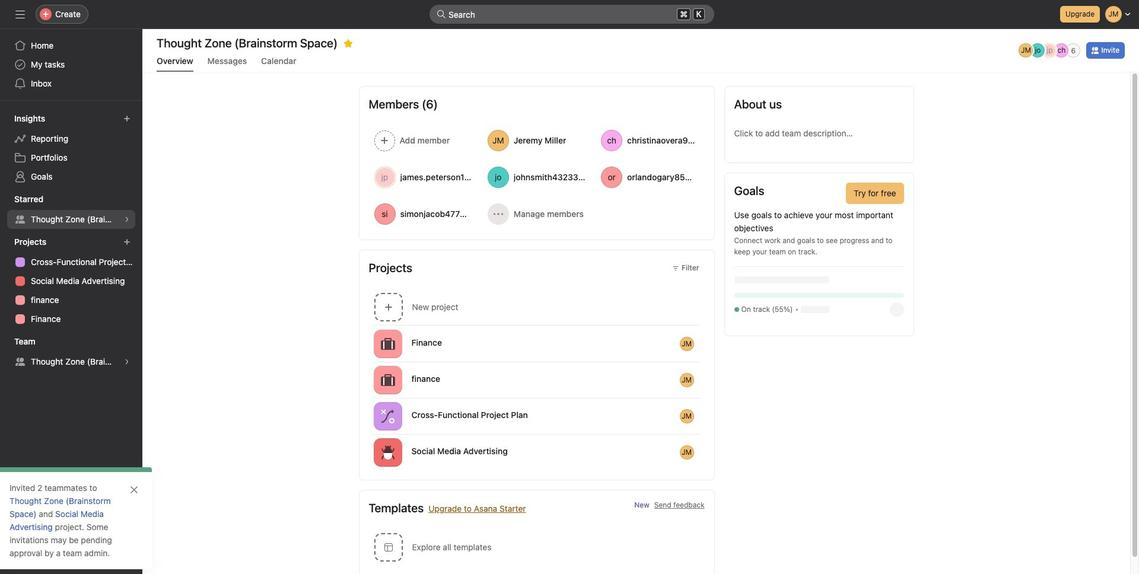 Task type: describe. For each thing, give the bounding box(es) containing it.
teams element
[[0, 331, 142, 374]]

4 list item from the top
[[359, 434, 714, 470]]

remove from starred image
[[344, 39, 353, 48]]

1 list item from the top
[[359, 326, 714, 362]]

bug image
[[381, 445, 395, 459]]

see details, thought zone (brainstorm space) image for starred element
[[123, 216, 131, 223]]

briefcase image
[[381, 373, 395, 387]]

hide sidebar image
[[15, 9, 25, 19]]

line_and_symbols image
[[381, 409, 395, 423]]

show options image for "line_and_symbols" 'icon'
[[700, 411, 709, 421]]

global element
[[0, 29, 142, 100]]

show options image for briefcase image
[[700, 339, 709, 349]]

starred element
[[0, 189, 142, 231]]

3 list item from the top
[[359, 398, 714, 434]]



Task type: vqa. For each thing, say whether or not it's contained in the screenshot.
1st Project from the bottom of the page
no



Task type: locate. For each thing, give the bounding box(es) containing it.
show options image
[[700, 375, 709, 385]]

2 show options image from the top
[[700, 411, 709, 421]]

1 show options image from the top
[[700, 339, 709, 349]]

show options image
[[700, 339, 709, 349], [700, 411, 709, 421], [700, 448, 709, 457]]

see details, thought zone (brainstorm space) image inside starred element
[[123, 216, 131, 223]]

briefcase image
[[381, 337, 395, 351]]

see details, thought zone (brainstorm space) image
[[123, 216, 131, 223], [123, 358, 131, 365]]

0 vertical spatial see details, thought zone (brainstorm space) image
[[123, 216, 131, 223]]

1 vertical spatial show options image
[[700, 411, 709, 421]]

insights element
[[0, 108, 142, 189]]

prominent image
[[437, 9, 446, 19]]

1 vertical spatial see details, thought zone (brainstorm space) image
[[123, 358, 131, 365]]

None field
[[430, 5, 714, 24]]

show options image for 'bug' image
[[700, 448, 709, 457]]

2 list item from the top
[[359, 362, 714, 398]]

0 vertical spatial show options image
[[700, 339, 709, 349]]

filter projects image
[[672, 265, 679, 272]]

3 show options image from the top
[[700, 448, 709, 457]]

Search tasks, projects, and more text field
[[430, 5, 714, 24]]

see details, thought zone (brainstorm space) image inside teams element
[[123, 358, 131, 365]]

2 see details, thought zone (brainstorm space) image from the top
[[123, 358, 131, 365]]

new project or portfolio image
[[123, 238, 131, 246]]

close image
[[129, 485, 139, 495]]

new insights image
[[123, 115, 131, 122]]

see details, thought zone (brainstorm space) image for teams element
[[123, 358, 131, 365]]

2 vertical spatial show options image
[[700, 448, 709, 457]]

1 see details, thought zone (brainstorm space) image from the top
[[123, 216, 131, 223]]

list item
[[359, 326, 714, 362], [359, 362, 714, 398], [359, 398, 714, 434], [359, 434, 714, 470]]

projects element
[[0, 231, 142, 331]]



